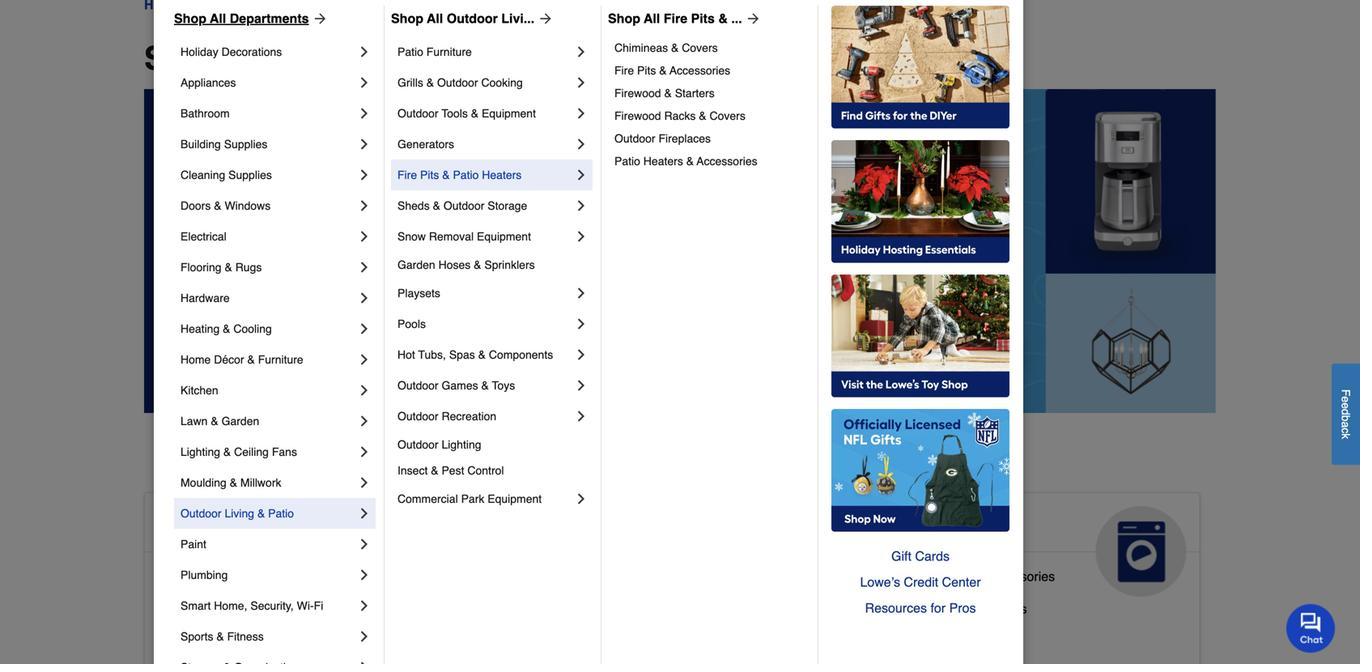 Task type: locate. For each thing, give the bounding box(es) containing it.
2 e from the top
[[1340, 403, 1353, 409]]

shop up chimineas
[[608, 11, 641, 26]]

0 horizontal spatial furniture
[[258, 353, 303, 366]]

1 vertical spatial firewood
[[615, 109, 661, 122]]

& left pros
[[939, 601, 947, 616]]

2 shop from the left
[[391, 11, 424, 26]]

home down security,
[[270, 634, 304, 649]]

insect & pest control
[[398, 464, 504, 477]]

outdoor for outdoor games & toys
[[398, 379, 439, 392]]

& right doors
[[214, 199, 222, 212]]

1 horizontal spatial furniture
[[427, 45, 472, 58]]

& left ceiling
[[223, 445, 231, 458]]

shop for shop all fire pits & ...
[[608, 11, 641, 26]]

garden up playsets
[[398, 258, 436, 271]]

appliances up cards
[[880, 513, 1001, 539]]

2 arrow right image from the left
[[742, 11, 762, 27]]

accessible home
[[158, 513, 346, 539]]

1 horizontal spatial shop
[[391, 11, 424, 26]]

supplies up cleaning supplies
[[224, 138, 268, 151]]

equipment for park
[[488, 492, 542, 505]]

home up kitchen
[[181, 353, 211, 366]]

outdoor
[[447, 11, 498, 26], [437, 76, 478, 89], [398, 107, 439, 120], [615, 132, 656, 145], [444, 199, 485, 212], [398, 379, 439, 392], [398, 410, 439, 423], [398, 438, 439, 451], [181, 507, 222, 520]]

millwork
[[240, 476, 281, 489]]

outdoor games & toys
[[398, 379, 515, 392]]

& inside insect & pest control link
[[431, 464, 439, 477]]

1 vertical spatial departments
[[283, 40, 481, 77]]

bathroom up 'smart home, security, wi-fi'
[[223, 569, 280, 584]]

visit the lowe's toy shop. image
[[832, 275, 1010, 398]]

sheds
[[398, 199, 430, 212]]

appliances link down decorations
[[181, 67, 356, 98]]

gift cards
[[892, 549, 950, 564]]

commercial
[[398, 492, 458, 505]]

garden up "lighting & ceiling fans"
[[222, 415, 259, 428]]

2 accessible from the top
[[158, 569, 220, 584]]

accessible for accessible bathroom
[[158, 569, 220, 584]]

outdoor down grills
[[398, 107, 439, 120]]

fire up chimineas & covers
[[664, 11, 688, 26]]

& inside firewood racks & covers 'link'
[[699, 109, 707, 122]]

paint link
[[181, 529, 356, 560]]

& inside animal & pet care
[[601, 513, 617, 539]]

0 vertical spatial heaters
[[644, 155, 683, 168]]

enjoy savings year-round. no matter what you're shopping for, find what you need at a great price. image
[[144, 89, 1217, 413]]

outdoor left fireplaces at the top of page
[[615, 132, 656, 145]]

chevron right image for lighting & ceiling fans
[[356, 444, 373, 460]]

outdoor tools & equipment link
[[398, 98, 573, 129]]

& right spas
[[478, 348, 486, 361]]

2 vertical spatial accessories
[[986, 569, 1055, 584]]

chevron right image for sports & fitness
[[356, 629, 373, 645]]

supplies for building supplies
[[224, 138, 268, 151]]

beverage & wine chillers link
[[880, 598, 1027, 630]]

outdoor fireplaces
[[615, 132, 711, 145]]

pits up chimineas & covers link
[[691, 11, 715, 26]]

covers up fire pits & accessories link
[[682, 41, 718, 54]]

supplies for livestock supplies
[[576, 595, 626, 610]]

& down "accessible bedroom" link
[[217, 630, 224, 643]]

furniture up grills & outdoor cooking
[[427, 45, 472, 58]]

1 vertical spatial bathroom
[[223, 569, 280, 584]]

doors & windows link
[[181, 190, 356, 221]]

2 horizontal spatial fire
[[664, 11, 688, 26]]

arrow right image up chimineas & covers link
[[742, 11, 762, 27]]

1 vertical spatial supplies
[[229, 168, 272, 181]]

heaters
[[644, 155, 683, 168], [482, 168, 522, 181]]

chevron right image for paint
[[356, 536, 373, 552]]

0 horizontal spatial heaters
[[482, 168, 522, 181]]

& right entry
[[257, 634, 266, 649]]

0 horizontal spatial pits
[[420, 168, 439, 181]]

& inside doors & windows link
[[214, 199, 222, 212]]

all up chimineas
[[644, 11, 660, 26]]

firewood down fire pits & accessories
[[615, 87, 661, 100]]

1 vertical spatial accessories
[[697, 155, 758, 168]]

building supplies
[[181, 138, 268, 151]]

find gifts for the diyer. image
[[832, 6, 1010, 129]]

2 vertical spatial supplies
[[576, 595, 626, 610]]

shop all departments
[[144, 40, 481, 77]]

& inside fire pits & accessories link
[[659, 64, 667, 77]]

fans
[[272, 445, 297, 458]]

chevron right image
[[356, 44, 373, 60], [573, 44, 590, 60], [356, 105, 373, 121], [573, 105, 590, 121], [573, 136, 590, 152], [356, 228, 373, 245], [356, 259, 373, 275], [573, 316, 590, 332], [356, 321, 373, 337], [573, 347, 590, 363], [573, 377, 590, 394], [356, 382, 373, 398], [356, 413, 373, 429], [356, 444, 373, 460], [356, 505, 373, 522], [356, 598, 373, 614], [356, 629, 373, 645]]

chevron right image for sheds & outdoor storage
[[573, 198, 590, 214]]

1 horizontal spatial arrow right image
[[742, 11, 762, 27]]

0 vertical spatial fire
[[664, 11, 688, 26]]

pits
[[691, 11, 715, 26], [637, 64, 656, 77], [420, 168, 439, 181]]

equipment up sprinklers
[[477, 230, 531, 243]]

accessible up smart
[[158, 569, 220, 584]]

appliances down holiday
[[181, 76, 236, 89]]

& left "..."
[[719, 11, 728, 26]]

0 vertical spatial pet
[[623, 513, 659, 539]]

& left rugs
[[225, 261, 232, 274]]

1 vertical spatial appliances link
[[867, 493, 1200, 597]]

0 horizontal spatial appliances
[[181, 76, 236, 89]]

appliances
[[181, 76, 236, 89], [880, 513, 1001, 539]]

equipment down insect & pest control link
[[488, 492, 542, 505]]

parts
[[940, 569, 970, 584]]

chevron right image for snow removal equipment
[[573, 228, 590, 245]]

chevron right image for lawn & garden
[[356, 413, 373, 429]]

0 vertical spatial garden
[[398, 258, 436, 271]]

1 vertical spatial furniture
[[258, 353, 303, 366]]

& inside shop all fire pits & ... link
[[719, 11, 728, 26]]

0 vertical spatial accessories
[[670, 64, 731, 77]]

a
[[1340, 422, 1353, 428]]

pits down chimineas
[[637, 64, 656, 77]]

& left 'millwork'
[[230, 476, 237, 489]]

pools link
[[398, 309, 573, 339]]

resources for pros
[[865, 601, 976, 616]]

0 horizontal spatial fire
[[398, 168, 417, 181]]

1 vertical spatial covers
[[710, 109, 746, 122]]

& inside outdoor games & toys link
[[481, 379, 489, 392]]

& left pest
[[431, 464, 439, 477]]

chevron right image for hot tubs, spas & components
[[573, 347, 590, 363]]

arrow right image for shop all departments
[[309, 11, 328, 27]]

supplies
[[224, 138, 268, 151], [229, 168, 272, 181], [576, 595, 626, 610]]

chevron right image for doors & windows
[[356, 198, 373, 214]]

2 firewood from the top
[[615, 109, 661, 122]]

plumbing
[[181, 569, 228, 582]]

fire down chimineas
[[615, 64, 634, 77]]

hardware
[[181, 292, 230, 305]]

& inside flooring & rugs link
[[225, 261, 232, 274]]

2 horizontal spatial pits
[[691, 11, 715, 26]]

outdoor up outdoor lighting
[[398, 410, 439, 423]]

heaters up storage
[[482, 168, 522, 181]]

& right hoses
[[474, 258, 482, 271]]

heaters down outdoor fireplaces
[[644, 155, 683, 168]]

& right lawn at bottom
[[211, 415, 218, 428]]

recreation
[[442, 410, 497, 423]]

beds,
[[542, 627, 575, 642]]

& down fireplaces at the top of page
[[687, 155, 694, 168]]

0 horizontal spatial garden
[[222, 415, 259, 428]]

gift cards link
[[832, 543, 1010, 569]]

grills
[[398, 76, 423, 89]]

accessories for patio heaters & accessories
[[697, 155, 758, 168]]

& up sheds & outdoor storage
[[442, 168, 450, 181]]

4 accessible from the top
[[158, 634, 220, 649]]

pest
[[442, 464, 464, 477]]

rugs
[[235, 261, 262, 274]]

livestock supplies link
[[519, 591, 626, 624]]

accessible down smart
[[158, 634, 220, 649]]

supplies inside the livestock supplies 'link'
[[576, 595, 626, 610]]

supplies up windows
[[229, 168, 272, 181]]

1 arrow right image from the left
[[309, 11, 328, 27]]

1 e from the top
[[1340, 396, 1353, 403]]

& left toys
[[481, 379, 489, 392]]

& right parts
[[974, 569, 983, 584]]

pits for fire pits & accessories
[[637, 64, 656, 77]]

2 horizontal spatial shop
[[608, 11, 641, 26]]

1 horizontal spatial appliances link
[[867, 493, 1200, 597]]

2 vertical spatial furniture
[[642, 627, 694, 642]]

& left cooling
[[223, 322, 230, 335]]

& right grills
[[427, 76, 434, 89]]

arrow right image inside shop all departments link
[[309, 11, 328, 27]]

wi-
[[297, 599, 314, 612]]

firewood & starters link
[[615, 82, 807, 104]]

chevron right image for smart home, security, wi-fi
[[356, 598, 373, 614]]

shop all outdoor livi... link
[[391, 9, 554, 28]]

& right living
[[258, 507, 265, 520]]

chevron right image for pools
[[573, 316, 590, 332]]

1 vertical spatial fire
[[615, 64, 634, 77]]

appliance
[[880, 569, 937, 584]]

1 horizontal spatial garden
[[398, 258, 436, 271]]

supplies inside the cleaning supplies link
[[229, 168, 272, 181]]

3 shop from the left
[[608, 11, 641, 26]]

fire for fire pits & accessories
[[615, 64, 634, 77]]

outdoor for outdoor recreation
[[398, 410, 439, 423]]

furniture down heating & cooling link
[[258, 353, 303, 366]]

& up fire pits & accessories
[[671, 41, 679, 54]]

& right the animal
[[601, 513, 617, 539]]

all up holiday decorations
[[210, 11, 226, 26]]

e up b
[[1340, 403, 1353, 409]]

for
[[931, 601, 946, 616]]

2 vertical spatial equipment
[[488, 492, 542, 505]]

firewood inside 'link'
[[615, 109, 661, 122]]

firewood up outdoor fireplaces
[[615, 109, 661, 122]]

chevron right image for electrical
[[356, 228, 373, 245]]

1 shop from the left
[[174, 11, 207, 26]]

chevron right image for outdoor tools & equipment
[[573, 105, 590, 121]]

accessible up sports
[[158, 601, 220, 616]]

& inside grills & outdoor cooking link
[[427, 76, 434, 89]]

2 horizontal spatial furniture
[[642, 627, 694, 642]]

paint
[[181, 538, 206, 551]]

outdoor up patio furniture link
[[447, 11, 498, 26]]

& inside firewood & starters link
[[665, 87, 672, 100]]

furniture
[[427, 45, 472, 58], [258, 353, 303, 366], [642, 627, 694, 642]]

arrow right image
[[535, 11, 554, 27]]

e up d
[[1340, 396, 1353, 403]]

patio
[[398, 45, 424, 58], [615, 155, 641, 168], [453, 168, 479, 181], [268, 507, 294, 520]]

furniture right houses,
[[642, 627, 694, 642]]

3 accessible from the top
[[158, 601, 220, 616]]

f
[[1340, 389, 1353, 396]]

1 vertical spatial home
[[283, 513, 346, 539]]

pet
[[623, 513, 659, 539], [519, 627, 538, 642]]

0 horizontal spatial shop
[[174, 11, 207, 26]]

& inside accessible entry & home link
[[257, 634, 266, 649]]

lighting up moulding
[[181, 445, 220, 458]]

arrow right image inside shop all fire pits & ... link
[[742, 11, 762, 27]]

& right sheds
[[433, 199, 441, 212]]

chevron right image for commercial park equipment
[[573, 491, 590, 507]]

accessible down moulding
[[158, 513, 276, 539]]

0 horizontal spatial pet
[[519, 627, 538, 642]]

lawn & garden
[[181, 415, 259, 428]]

1 horizontal spatial appliances
[[880, 513, 1001, 539]]

arrow right image
[[309, 11, 328, 27], [742, 11, 762, 27]]

chimineas & covers
[[615, 41, 718, 54]]

& inside pet beds, houses, & furniture link
[[630, 627, 638, 642]]

1 horizontal spatial heaters
[[644, 155, 683, 168]]

outdoor up insect
[[398, 438, 439, 451]]

1 vertical spatial pits
[[637, 64, 656, 77]]

bathroom up building
[[181, 107, 230, 120]]

accessories
[[670, 64, 731, 77], [697, 155, 758, 168], [986, 569, 1055, 584]]

wine
[[951, 601, 981, 616]]

patio furniture link
[[398, 36, 573, 67]]

appliances link up chillers
[[867, 493, 1200, 597]]

kitchen link
[[181, 375, 356, 406]]

departments for shop all departments
[[230, 11, 309, 26]]

accessories up starters
[[670, 64, 731, 77]]

0 vertical spatial furniture
[[427, 45, 472, 58]]

all inside the 'shop all outdoor livi...' link
[[427, 11, 443, 26]]

outdoor living & patio link
[[181, 498, 356, 529]]

2 vertical spatial fire
[[398, 168, 417, 181]]

0 vertical spatial pits
[[691, 11, 715, 26]]

firewood racks & covers link
[[615, 104, 807, 127]]

0 vertical spatial appliances link
[[181, 67, 356, 98]]

tubs,
[[418, 348, 446, 361]]

& inside the appliance parts & accessories link
[[974, 569, 983, 584]]

1 vertical spatial pet
[[519, 627, 538, 642]]

shop up holiday
[[174, 11, 207, 26]]

& right houses,
[[630, 627, 638, 642]]

fire up sheds
[[398, 168, 417, 181]]

1 firewood from the top
[[615, 87, 661, 100]]

0 horizontal spatial arrow right image
[[309, 11, 328, 27]]

0 vertical spatial equipment
[[482, 107, 536, 120]]

& inside heating & cooling link
[[223, 322, 230, 335]]

accessories down outdoor fireplaces link
[[697, 155, 758, 168]]

supplies up houses,
[[576, 595, 626, 610]]

smart home, security, wi-fi
[[181, 599, 323, 612]]

2 vertical spatial pits
[[420, 168, 439, 181]]

& inside lighting & ceiling fans link
[[223, 445, 231, 458]]

home down moulding & millwork link
[[283, 513, 346, 539]]

& up 'firewood & starters'
[[659, 64, 667, 77]]

equipment down cooking
[[482, 107, 536, 120]]

appliance parts & accessories link
[[880, 565, 1055, 598]]

chevron right image for heating & cooling
[[356, 321, 373, 337]]

arrow right image up shop all departments
[[309, 11, 328, 27]]

shop all departments link
[[174, 9, 328, 28]]

supplies inside the building supplies 'link'
[[224, 138, 268, 151]]

patio up sheds & outdoor storage
[[453, 168, 479, 181]]

pits down generators
[[420, 168, 439, 181]]

1 horizontal spatial pet
[[623, 513, 659, 539]]

grills & outdoor cooking link
[[398, 67, 573, 98]]

& inside "garden hoses & sprinklers" link
[[474, 258, 482, 271]]

& down fire pits & accessories
[[665, 87, 672, 100]]

& right the décor
[[247, 353, 255, 366]]

lighting up pest
[[442, 438, 482, 451]]

0 vertical spatial appliances
[[181, 76, 236, 89]]

& right tools
[[471, 107, 479, 120]]

covers up outdoor fireplaces link
[[710, 109, 746, 122]]

bathroom inside accessible bathroom link
[[223, 569, 280, 584]]

garden
[[398, 258, 436, 271], [222, 415, 259, 428]]

all inside shop all departments link
[[210, 11, 226, 26]]

all for outdoor
[[427, 11, 443, 26]]

all up patio furniture
[[427, 11, 443, 26]]

firewood
[[615, 87, 661, 100], [615, 109, 661, 122]]

accessible entry & home
[[158, 634, 304, 649]]

chevron right image for flooring & rugs
[[356, 259, 373, 275]]

outdoor down hot
[[398, 379, 439, 392]]

heating
[[181, 322, 220, 335]]

2 vertical spatial home
[[270, 634, 304, 649]]

windows
[[225, 199, 271, 212]]

chevron right image for fire pits & patio heaters
[[573, 167, 590, 183]]

& inside 'fire pits & patio heaters' link
[[442, 168, 450, 181]]

all inside shop all fire pits & ... link
[[644, 11, 660, 26]]

ceiling
[[234, 445, 269, 458]]

0 vertical spatial supplies
[[224, 138, 268, 151]]

accessories up chillers
[[986, 569, 1055, 584]]

center
[[942, 575, 981, 590]]

1 horizontal spatial pits
[[637, 64, 656, 77]]

patio down outdoor fireplaces
[[615, 155, 641, 168]]

sheds & outdoor storage link
[[398, 190, 573, 221]]

officially licensed n f l gifts. shop now. image
[[832, 409, 1010, 532]]

& right racks
[[699, 109, 707, 122]]

sheds & outdoor storage
[[398, 199, 528, 212]]

outdoor for outdoor tools & equipment
[[398, 107, 439, 120]]

entry
[[223, 634, 254, 649]]

electrical link
[[181, 221, 356, 252]]

1 accessible from the top
[[158, 513, 276, 539]]

chevron right image
[[356, 75, 373, 91], [573, 75, 590, 91], [356, 136, 373, 152], [356, 167, 373, 183], [573, 167, 590, 183], [356, 198, 373, 214], [573, 198, 590, 214], [573, 228, 590, 245], [573, 285, 590, 301], [356, 290, 373, 306], [356, 352, 373, 368], [573, 408, 590, 424], [356, 475, 373, 491], [573, 491, 590, 507], [356, 536, 373, 552], [356, 567, 373, 583], [356, 659, 373, 664]]

chevron right image for building supplies
[[356, 136, 373, 152]]

1 vertical spatial equipment
[[477, 230, 531, 243]]

fire pits & accessories link
[[615, 59, 807, 82]]

& inside beverage & wine chillers link
[[939, 601, 947, 616]]

1 horizontal spatial fire
[[615, 64, 634, 77]]

shop up patio furniture
[[391, 11, 424, 26]]

& inside moulding & millwork link
[[230, 476, 237, 489]]

departments for shop all departments
[[283, 40, 481, 77]]

0 vertical spatial bathroom
[[181, 107, 230, 120]]

f e e d b a c k button
[[1332, 364, 1361, 465]]

appliances link
[[181, 67, 356, 98], [867, 493, 1200, 597]]

home,
[[214, 599, 247, 612]]

outdoor for outdoor fireplaces
[[615, 132, 656, 145]]

chevron right image for kitchen
[[356, 382, 373, 398]]

0 vertical spatial firewood
[[615, 87, 661, 100]]

outdoor down moulding
[[181, 507, 222, 520]]

0 vertical spatial departments
[[230, 11, 309, 26]]



Task type: describe. For each thing, give the bounding box(es) containing it.
chimineas
[[615, 41, 668, 54]]

cooling
[[234, 322, 272, 335]]

holiday decorations link
[[181, 36, 356, 67]]

living
[[225, 507, 254, 520]]

accessible bedroom
[[158, 601, 276, 616]]

shop all fire pits & ... link
[[608, 9, 762, 28]]

cleaning supplies
[[181, 168, 272, 181]]

accessible home image
[[375, 506, 465, 597]]

1 vertical spatial garden
[[222, 415, 259, 428]]

animal & pet care image
[[736, 506, 826, 597]]

& inside chimineas & covers link
[[671, 41, 679, 54]]

outdoor for outdoor lighting
[[398, 438, 439, 451]]

hot tubs, spas & components link
[[398, 339, 573, 370]]

chevron right image for outdoor living & patio
[[356, 505, 373, 522]]

generators link
[[398, 129, 573, 160]]

chevron right image for home décor & furniture
[[356, 352, 373, 368]]

0 vertical spatial home
[[181, 353, 211, 366]]

1 vertical spatial appliances
[[880, 513, 1001, 539]]

pet inside pet beds, houses, & furniture link
[[519, 627, 538, 642]]

outdoor recreation link
[[398, 401, 573, 432]]

pet beds, houses, & furniture link
[[519, 624, 694, 656]]

plumbing link
[[181, 560, 356, 590]]

firewood for firewood racks & covers
[[615, 109, 661, 122]]

chevron right image for plumbing
[[356, 567, 373, 583]]

garden hoses & sprinklers link
[[398, 252, 590, 278]]

control
[[468, 464, 504, 477]]

pet beds, houses, & furniture
[[519, 627, 694, 642]]

& inside outdoor living & patio link
[[258, 507, 265, 520]]

& inside hot tubs, spas & components link
[[478, 348, 486, 361]]

chevron right image for generators
[[573, 136, 590, 152]]

commercial park equipment
[[398, 492, 542, 505]]

0 horizontal spatial lighting
[[181, 445, 220, 458]]

covers inside 'link'
[[710, 109, 746, 122]]

lawn & garden link
[[181, 406, 356, 437]]

moulding & millwork
[[181, 476, 281, 489]]

moulding
[[181, 476, 227, 489]]

home décor & furniture
[[181, 353, 303, 366]]

components
[[489, 348, 553, 361]]

& inside the sports & fitness link
[[217, 630, 224, 643]]

flooring & rugs link
[[181, 252, 356, 283]]

arrow right image for shop all fire pits & ...
[[742, 11, 762, 27]]

flooring
[[181, 261, 222, 274]]

outdoor fireplaces link
[[615, 127, 807, 150]]

accessories for appliance parts & accessories
[[986, 569, 1055, 584]]

animal & pet care link
[[506, 493, 839, 597]]

chat invite button image
[[1287, 603, 1336, 653]]

shop
[[144, 40, 225, 77]]

...
[[732, 11, 742, 26]]

cooking
[[481, 76, 523, 89]]

security,
[[251, 599, 294, 612]]

d
[[1340, 409, 1353, 415]]

& inside lawn & garden link
[[211, 415, 218, 428]]

sports & fitness
[[181, 630, 264, 643]]

fitness
[[227, 630, 264, 643]]

& inside the outdoor tools & equipment link
[[471, 107, 479, 120]]

cards
[[915, 549, 950, 564]]

outdoor games & toys link
[[398, 370, 573, 401]]

0 vertical spatial covers
[[682, 41, 718, 54]]

credit
[[904, 575, 939, 590]]

outdoor up tools
[[437, 76, 478, 89]]

chillers
[[984, 601, 1027, 616]]

pet inside animal & pet care
[[623, 513, 659, 539]]

fireplaces
[[659, 132, 711, 145]]

tools
[[442, 107, 468, 120]]

garden hoses & sprinklers
[[398, 258, 535, 271]]

patio up grills
[[398, 45, 424, 58]]

accessible entry & home link
[[158, 630, 304, 662]]

1 vertical spatial heaters
[[482, 168, 522, 181]]

insect & pest control link
[[398, 458, 590, 484]]

all down shop all departments link
[[234, 40, 274, 77]]

1 horizontal spatial lighting
[[442, 438, 482, 451]]

animal & pet care
[[519, 513, 659, 564]]

chevron right image for moulding & millwork
[[356, 475, 373, 491]]

accessories for fire pits & accessories
[[670, 64, 731, 77]]

accessible for accessible home
[[158, 513, 276, 539]]

removal
[[429, 230, 474, 243]]

smart
[[181, 599, 211, 612]]

firewood racks & covers
[[615, 109, 746, 122]]

games
[[442, 379, 478, 392]]

pits for fire pits & patio heaters
[[420, 168, 439, 181]]

pools
[[398, 317, 426, 330]]

moulding & millwork link
[[181, 467, 356, 498]]

chevron right image for grills & outdoor cooking
[[573, 75, 590, 91]]

playsets link
[[398, 278, 573, 309]]

0 horizontal spatial appliances link
[[181, 67, 356, 98]]

outdoor for outdoor living & patio
[[181, 507, 222, 520]]

accessible for accessible bedroom
[[158, 601, 220, 616]]

chevron right image for patio furniture
[[573, 44, 590, 60]]

lighting & ceiling fans link
[[181, 437, 356, 467]]

gift
[[892, 549, 912, 564]]

chevron right image for outdoor games & toys
[[573, 377, 590, 394]]

racks
[[665, 109, 696, 122]]

shop for shop all departments
[[174, 11, 207, 26]]

holiday hosting essentials. image
[[832, 140, 1010, 263]]

accessible for accessible entry & home
[[158, 634, 220, 649]]

hoses
[[439, 258, 471, 271]]

firewood for firewood & starters
[[615, 87, 661, 100]]

resources
[[865, 601, 927, 616]]

outdoor up snow removal equipment
[[444, 199, 485, 212]]

chevron right image for cleaning supplies
[[356, 167, 373, 183]]

all for fire
[[644, 11, 660, 26]]

building
[[181, 138, 221, 151]]

chevron right image for bathroom
[[356, 105, 373, 121]]

toys
[[492, 379, 515, 392]]

commercial park equipment link
[[398, 484, 573, 514]]

outdoor tools & equipment
[[398, 107, 536, 120]]

hot
[[398, 348, 415, 361]]

& inside sheds & outdoor storage link
[[433, 199, 441, 212]]

heating & cooling
[[181, 322, 272, 335]]

firewood & starters
[[615, 87, 715, 100]]

sports
[[181, 630, 213, 643]]

shop all outdoor livi...
[[391, 11, 535, 26]]

outdoor recreation
[[398, 410, 497, 423]]

flooring & rugs
[[181, 261, 262, 274]]

bathroom link
[[181, 98, 356, 129]]

fi
[[314, 599, 323, 612]]

shop for shop all outdoor livi...
[[391, 11, 424, 26]]

park
[[461, 492, 485, 505]]

livestock
[[519, 595, 573, 610]]

chevron right image for playsets
[[573, 285, 590, 301]]

heating & cooling link
[[181, 313, 356, 344]]

all for departments
[[210, 11, 226, 26]]

lighting & ceiling fans
[[181, 445, 297, 458]]

& inside home décor & furniture link
[[247, 353, 255, 366]]

sports & fitness link
[[181, 621, 356, 652]]

patio down moulding & millwork link
[[268, 507, 294, 520]]

hardware link
[[181, 283, 356, 313]]

fire for fire pits & patio heaters
[[398, 168, 417, 181]]

chevron right image for appliances
[[356, 75, 373, 91]]

appliances image
[[1096, 506, 1187, 597]]

chevron right image for holiday decorations
[[356, 44, 373, 60]]

outdoor lighting
[[398, 438, 482, 451]]

equipment for removal
[[477, 230, 531, 243]]

supplies for cleaning supplies
[[229, 168, 272, 181]]

insect
[[398, 464, 428, 477]]

spas
[[449, 348, 475, 361]]

beverage
[[880, 601, 935, 616]]

pros
[[950, 601, 976, 616]]

chevron right image for hardware
[[356, 290, 373, 306]]

chevron right image for outdoor recreation
[[573, 408, 590, 424]]

bathroom inside bathroom link
[[181, 107, 230, 120]]

livestock supplies
[[519, 595, 626, 610]]

& inside "patio heaters & accessories" link
[[687, 155, 694, 168]]

care
[[519, 539, 569, 564]]

hot tubs, spas & components
[[398, 348, 553, 361]]

patio furniture
[[398, 45, 472, 58]]



Task type: vqa. For each thing, say whether or not it's contained in the screenshot.
Sicklerville 'link'
no



